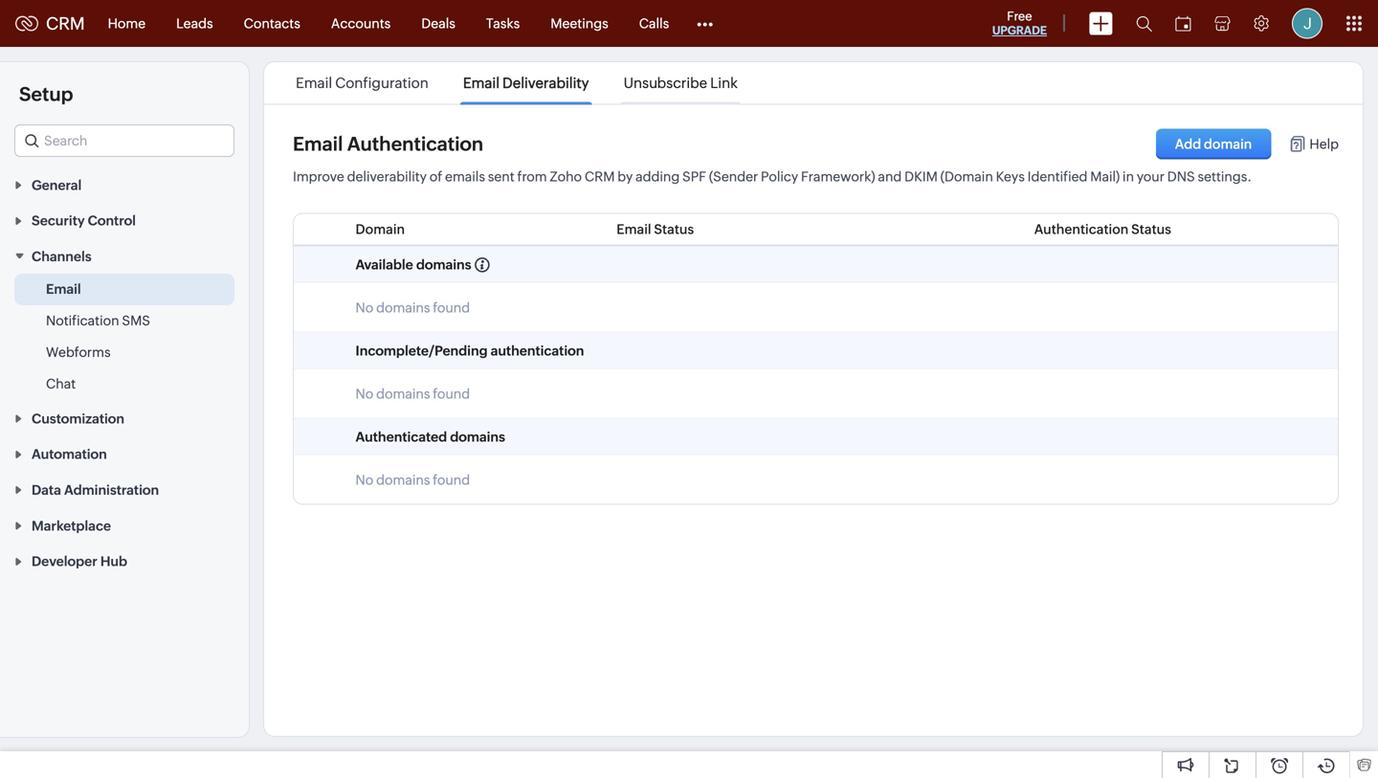 Task type: vqa. For each thing, say whether or not it's contained in the screenshot.
Meetings
yes



Task type: describe. For each thing, give the bounding box(es) containing it.
accounts link
[[316, 0, 406, 46]]

sent
[[488, 169, 515, 184]]

available
[[356, 257, 413, 272]]

status for email status
[[654, 222, 694, 237]]

3 no from the top
[[356, 473, 374, 488]]

calls link
[[624, 0, 685, 46]]

email for email status
[[617, 222, 652, 237]]

chat link
[[46, 374, 76, 394]]

settings.
[[1198, 169, 1253, 184]]

email deliverability link
[[460, 75, 592, 91]]

developer hub
[[32, 554, 127, 569]]

email for email deliverability
[[463, 75, 500, 91]]

list containing email configuration
[[279, 62, 756, 104]]

authentication
[[491, 343, 584, 359]]

spf
[[683, 169, 707, 184]]

incomplete/pending
[[356, 343, 488, 359]]

Other Modules field
[[685, 8, 726, 39]]

calendar image
[[1176, 16, 1192, 31]]

meetings link
[[536, 0, 624, 46]]

search image
[[1137, 15, 1153, 32]]

authenticated domains
[[356, 429, 506, 445]]

emails
[[445, 169, 485, 184]]

webforms link
[[46, 343, 111, 362]]

deals link
[[406, 0, 471, 46]]

leads link
[[161, 0, 228, 46]]

1 found from the top
[[433, 300, 470, 316]]

calls
[[639, 16, 670, 31]]

accounts
[[331, 16, 391, 31]]

in
[[1123, 169, 1135, 184]]

identified
[[1028, 169, 1088, 184]]

control
[[88, 213, 136, 229]]

help
[[1310, 136, 1340, 152]]

domain
[[356, 222, 405, 237]]

tasks
[[486, 16, 520, 31]]

domains right available
[[416, 257, 472, 272]]

data administration
[[32, 483, 159, 498]]

create menu image
[[1090, 12, 1114, 35]]

meetings
[[551, 16, 609, 31]]

adding
[[636, 169, 680, 184]]

1 horizontal spatial authentication
[[1035, 222, 1129, 237]]

unsubscribe link link
[[621, 75, 741, 91]]

setup
[[19, 83, 73, 105]]

unsubscribe link
[[624, 75, 738, 91]]

automation
[[32, 447, 107, 462]]

administration
[[64, 483, 159, 498]]

free upgrade
[[993, 9, 1048, 37]]

domain
[[1205, 136, 1253, 152]]

general button
[[0, 167, 249, 202]]

domains right authenticated
[[450, 429, 506, 445]]

2 no from the top
[[356, 386, 374, 402]]

and
[[879, 169, 902, 184]]

link
[[711, 75, 738, 91]]

1 no from the top
[[356, 300, 374, 316]]

2 found from the top
[[433, 386, 470, 402]]

customization
[[32, 411, 124, 426]]

add domain
[[1176, 136, 1253, 152]]

upgrade
[[993, 24, 1048, 37]]

authentication status
[[1035, 222, 1172, 237]]

your
[[1137, 169, 1165, 184]]

email for email authentication
[[293, 133, 343, 155]]

customization button
[[0, 400, 249, 436]]

marketplace button
[[0, 508, 249, 543]]

security
[[32, 213, 85, 229]]

Search text field
[[15, 125, 234, 156]]

developer hub button
[[0, 543, 249, 579]]

3 no domains found from the top
[[356, 473, 470, 488]]

0 horizontal spatial authentication
[[347, 133, 484, 155]]

add domain button
[[1157, 129, 1272, 159]]

keys
[[996, 169, 1025, 184]]

deliverability
[[347, 169, 427, 184]]

incomplete/pending authentication
[[356, 343, 584, 359]]

notification sms
[[46, 313, 150, 328]]

status for authentication status
[[1132, 222, 1172, 237]]

contacts
[[244, 16, 301, 31]]



Task type: locate. For each thing, give the bounding box(es) containing it.
free
[[1008, 9, 1033, 23]]

email configuration link
[[293, 75, 432, 91]]

crm
[[46, 14, 85, 33], [585, 169, 615, 184]]

create menu element
[[1078, 0, 1125, 46]]

security control button
[[0, 202, 249, 238]]

domains down authenticated
[[376, 473, 430, 488]]

no domains found
[[356, 300, 470, 316], [356, 386, 470, 402], [356, 473, 470, 488]]

1 vertical spatial found
[[433, 386, 470, 402]]

channels region
[[0, 274, 249, 400]]

automation button
[[0, 436, 249, 472]]

crm link
[[15, 14, 85, 33]]

1 vertical spatial no domains found
[[356, 386, 470, 402]]

sms
[[122, 313, 150, 328]]

status down adding
[[654, 222, 694, 237]]

email
[[296, 75, 332, 91], [463, 75, 500, 91], [293, 133, 343, 155], [617, 222, 652, 237], [46, 282, 81, 297]]

domains up authenticated
[[376, 386, 430, 402]]

found up the incomplete/pending authentication
[[433, 300, 470, 316]]

no domains found down available domains at left top
[[356, 300, 470, 316]]

framework)
[[801, 169, 876, 184]]

0 vertical spatial no domains found
[[356, 300, 470, 316]]

channels
[[32, 249, 92, 264]]

None field
[[14, 124, 235, 157]]

search element
[[1125, 0, 1164, 47]]

email down tasks link
[[463, 75, 500, 91]]

2 vertical spatial no
[[356, 473, 374, 488]]

no
[[356, 300, 374, 316], [356, 386, 374, 402], [356, 473, 374, 488]]

webforms
[[46, 345, 111, 360]]

email deliverability
[[463, 75, 589, 91]]

domains down available domains at left top
[[376, 300, 430, 316]]

email inside channels region
[[46, 282, 81, 297]]

authentication up of
[[347, 133, 484, 155]]

email down 'channels'
[[46, 282, 81, 297]]

1 vertical spatial no
[[356, 386, 374, 402]]

no down available
[[356, 300, 374, 316]]

no up authenticated
[[356, 386, 374, 402]]

from
[[518, 169, 547, 184]]

0 vertical spatial crm
[[46, 14, 85, 33]]

chat
[[46, 376, 76, 392]]

0 horizontal spatial crm
[[46, 14, 85, 33]]

status
[[654, 222, 694, 237], [1132, 222, 1172, 237]]

email left configuration
[[296, 75, 332, 91]]

2 vertical spatial no domains found
[[356, 473, 470, 488]]

authentication
[[347, 133, 484, 155], [1035, 222, 1129, 237]]

channels button
[[0, 238, 249, 274]]

2 no domains found from the top
[[356, 386, 470, 402]]

developer
[[32, 554, 97, 569]]

1 status from the left
[[654, 222, 694, 237]]

1 horizontal spatial crm
[[585, 169, 615, 184]]

available domains
[[356, 257, 472, 272]]

email for email configuration
[[296, 75, 332, 91]]

logo image
[[15, 16, 38, 31]]

no domains found down authenticated
[[356, 473, 470, 488]]

1 vertical spatial authentication
[[1035, 222, 1129, 237]]

configuration
[[335, 75, 429, 91]]

deliverability
[[503, 75, 589, 91]]

dns
[[1168, 169, 1196, 184]]

crm left by
[[585, 169, 615, 184]]

email authentication
[[293, 133, 484, 155]]

status down your
[[1132, 222, 1172, 237]]

security control
[[32, 213, 136, 229]]

data administration button
[[0, 472, 249, 508]]

email configuration
[[296, 75, 429, 91]]

email up improve
[[293, 133, 343, 155]]

notification sms link
[[46, 311, 150, 330]]

notification
[[46, 313, 119, 328]]

policy
[[761, 169, 799, 184]]

profile element
[[1281, 0, 1335, 46]]

crm right logo
[[46, 14, 85, 33]]

hub
[[100, 554, 127, 569]]

domains
[[416, 257, 472, 272], [376, 300, 430, 316], [376, 386, 430, 402], [450, 429, 506, 445], [376, 473, 430, 488]]

dkim
[[905, 169, 938, 184]]

home link
[[92, 0, 161, 46]]

1 horizontal spatial status
[[1132, 222, 1172, 237]]

2 vertical spatial found
[[433, 473, 470, 488]]

email status
[[617, 222, 694, 237]]

general
[[32, 177, 82, 193]]

data
[[32, 483, 61, 498]]

email down by
[[617, 222, 652, 237]]

3 found from the top
[[433, 473, 470, 488]]

contacts link
[[228, 0, 316, 46]]

1 no domains found from the top
[[356, 300, 470, 316]]

marketplace
[[32, 518, 111, 534]]

improve deliverability of emails sent from zoho crm by adding spf (sender policy framework) and dkim (domain keys identified mail) in your dns settings.
[[293, 169, 1253, 184]]

list
[[279, 62, 756, 104]]

(domain
[[941, 169, 994, 184]]

found
[[433, 300, 470, 316], [433, 386, 470, 402], [433, 473, 470, 488]]

mail)
[[1091, 169, 1121, 184]]

deals
[[422, 16, 456, 31]]

zoho
[[550, 169, 582, 184]]

add
[[1176, 136, 1202, 152]]

improve
[[293, 169, 345, 184]]

unsubscribe
[[624, 75, 708, 91]]

0 vertical spatial authentication
[[347, 133, 484, 155]]

0 vertical spatial no
[[356, 300, 374, 316]]

authentication down mail)
[[1035, 222, 1129, 237]]

no down authenticated
[[356, 473, 374, 488]]

email link
[[46, 280, 81, 299]]

0 vertical spatial found
[[433, 300, 470, 316]]

0 horizontal spatial status
[[654, 222, 694, 237]]

found down authenticated domains
[[433, 473, 470, 488]]

1 vertical spatial crm
[[585, 169, 615, 184]]

tasks link
[[471, 0, 536, 46]]

by
[[618, 169, 633, 184]]

found down the incomplete/pending authentication
[[433, 386, 470, 402]]

2 status from the left
[[1132, 222, 1172, 237]]

of
[[430, 169, 443, 184]]

no domains found down the incomplete/pending
[[356, 386, 470, 402]]

profile image
[[1293, 8, 1323, 39]]

(sender
[[709, 169, 759, 184]]

leads
[[176, 16, 213, 31]]

authenticated
[[356, 429, 447, 445]]

home
[[108, 16, 146, 31]]



